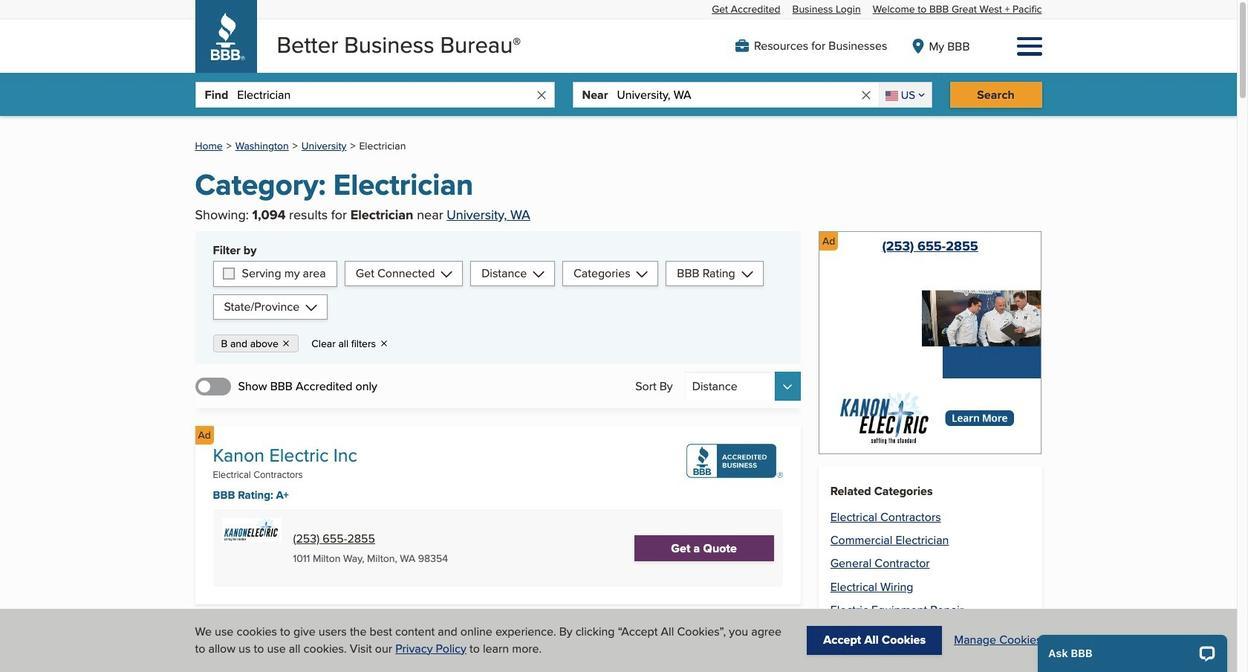 Task type: describe. For each thing, give the bounding box(es) containing it.
2 accredited business image from the top
[[687, 637, 783, 672]]

1 accredited business image from the top
[[687, 444, 783, 478]]

clear search image for businesses, category 'search field'
[[535, 88, 548, 102]]



Task type: locate. For each thing, give the bounding box(es) containing it.
accredited business image
[[687, 444, 783, 478], [687, 637, 783, 672]]

1 clear search image from the left
[[535, 88, 548, 102]]

2 clear search image from the left
[[860, 88, 873, 102]]

None button
[[685, 372, 801, 401]]

clear search image for city, state or zip field
[[860, 88, 873, 102]]

kanon electric inc image
[[823, 383, 1038, 454]]

1 vertical spatial accredited business image
[[687, 637, 783, 672]]

1 horizontal spatial clear search image
[[860, 88, 873, 102]]

city, state or zip field
[[617, 83, 860, 107]]

clear search image
[[535, 88, 548, 102], [860, 88, 873, 102]]

businesses, category search field
[[237, 83, 535, 107]]

0 horizontal spatial clear search image
[[535, 88, 548, 102]]

0 vertical spatial accredited business image
[[687, 444, 783, 478]]

None field
[[879, 83, 932, 107]]



Task type: vqa. For each thing, say whether or not it's contained in the screenshot.
businesses, charities, category search box
no



